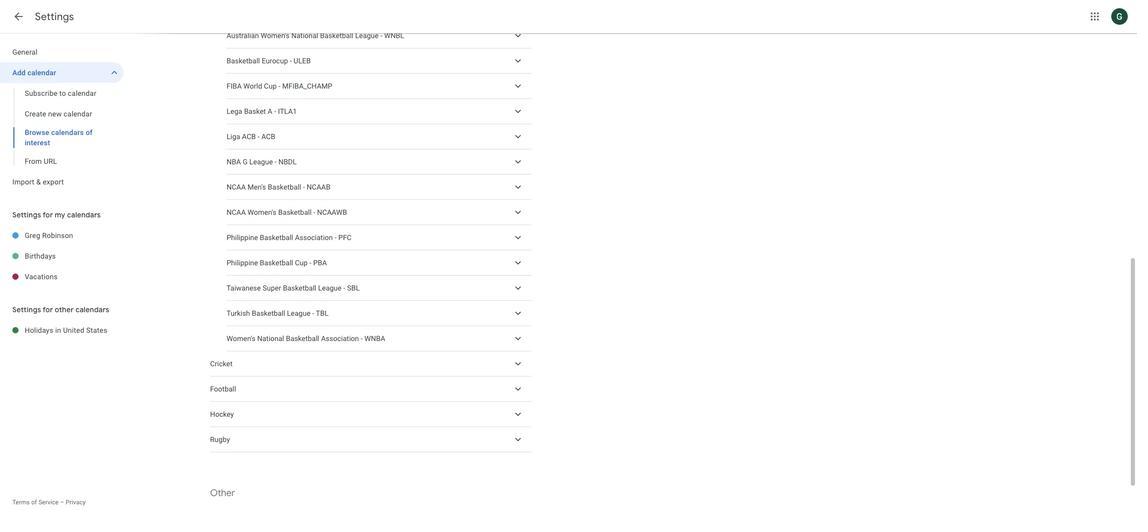 Task type: locate. For each thing, give the bounding box(es) containing it.
1 vertical spatial women's
[[248, 208, 277, 216]]

itla1
[[278, 107, 297, 115]]

cup right "world"
[[264, 82, 277, 90]]

add calendar
[[12, 69, 56, 77]]

nbdl
[[279, 158, 297, 166]]

- down "eurocup"
[[279, 82, 281, 90]]

united
[[63, 326, 84, 334]]

1 vertical spatial of
[[31, 499, 37, 506]]

calendars for other
[[76, 305, 109, 314]]

holidays in united states
[[25, 326, 107, 334]]

of
[[86, 128, 93, 137], [31, 499, 37, 506]]

states
[[86, 326, 107, 334]]

of down create new calendar
[[86, 128, 93, 137]]

new
[[48, 110, 62, 118]]

1 vertical spatial calendars
[[67, 210, 101, 219]]

basketball right the super on the left bottom of the page
[[283, 284, 316, 292]]

women's for australian
[[261, 31, 290, 40]]

1 vertical spatial group
[[210, 507, 532, 510]]

world
[[244, 82, 262, 90]]

terms of service – privacy
[[12, 499, 86, 506]]

settings for my calendars
[[12, 210, 101, 219]]

liga
[[227, 132, 240, 141]]

of right terms
[[31, 499, 37, 506]]

acb down 'a'
[[261, 132, 275, 141]]

settings up holidays
[[12, 305, 41, 314]]

settings
[[35, 10, 74, 23], [12, 210, 41, 219], [12, 305, 41, 314]]

1 vertical spatial cup
[[295, 259, 308, 267]]

nba g league - nbdl tree item
[[227, 149, 532, 175]]

turkish
[[227, 309, 250, 317]]

1 vertical spatial national
[[257, 334, 284, 343]]

0 horizontal spatial cup
[[264, 82, 277, 90]]

of inside browse calendars of interest
[[86, 128, 93, 137]]

1 for from the top
[[43, 210, 53, 219]]

calendars down create new calendar
[[51, 128, 84, 137]]

turkish basketball league - tbl
[[227, 309, 329, 317]]

league left tbl
[[287, 309, 311, 317]]

- left ncaawb
[[314, 208, 316, 216]]

-
[[381, 31, 383, 40], [290, 57, 292, 65], [279, 82, 281, 90], [274, 107, 276, 115], [258, 132, 260, 141], [275, 158, 277, 166], [303, 183, 305, 191], [314, 208, 316, 216], [335, 233, 337, 242], [310, 259, 312, 267], [344, 284, 346, 292], [312, 309, 314, 317], [361, 334, 363, 343]]

2 for from the top
[[43, 305, 53, 314]]

turkish basketball league - tbl tree item
[[227, 301, 532, 326]]

other
[[55, 305, 74, 314]]

league inside taiwanese super basketball league - sbl tree item
[[318, 284, 342, 292]]

national down turkish basketball league - tbl
[[257, 334, 284, 343]]

women's inside 'women's national basketball association - wnba' tree item
[[227, 334, 256, 343]]

philippine basketball association - pfc
[[227, 233, 352, 242]]

league
[[355, 31, 379, 40], [250, 158, 273, 166], [318, 284, 342, 292], [287, 309, 311, 317]]

- inside "tree item"
[[274, 107, 276, 115]]

import & export
[[12, 178, 64, 186]]

0 horizontal spatial of
[[31, 499, 37, 506]]

0 vertical spatial for
[[43, 210, 53, 219]]

to
[[59, 89, 66, 97]]

league right g
[[250, 158, 273, 166]]

0 horizontal spatial acb
[[242, 132, 256, 141]]

0 vertical spatial national
[[291, 31, 318, 40]]

league left sbl
[[318, 284, 342, 292]]

2 philippine from the top
[[227, 259, 258, 267]]

women's inside ncaa women's basketball - ncaawb tree item
[[248, 208, 277, 216]]

calendars
[[51, 128, 84, 137], [67, 210, 101, 219], [76, 305, 109, 314]]

lega basket a - itla1 tree item
[[227, 99, 532, 124]]

vacations tree item
[[0, 266, 124, 287]]

football
[[210, 385, 236, 393]]

2 vertical spatial calendars
[[76, 305, 109, 314]]

terms
[[12, 499, 30, 506]]

other tree
[[210, 507, 532, 510]]

ncaa
[[227, 183, 246, 191], [227, 208, 246, 216]]

philippine inside tree item
[[227, 233, 258, 242]]

basketball down australian
[[227, 57, 260, 65]]

calendar right to
[[68, 89, 96, 97]]

acb right liga
[[242, 132, 256, 141]]

1 horizontal spatial group
[[210, 507, 532, 510]]

for left my
[[43, 210, 53, 219]]

tree item
[[210, 507, 532, 510]]

calendars up states
[[76, 305, 109, 314]]

women's inside the australian women's national basketball league - wnbl tree item
[[261, 31, 290, 40]]

lega
[[227, 107, 242, 115]]

vacations link
[[25, 266, 124, 287]]

other
[[210, 487, 235, 499]]

service
[[38, 499, 59, 506]]

tree
[[0, 42, 124, 192]]

philippine inside philippine basketball cup - pba tree item
[[227, 259, 258, 267]]

1 horizontal spatial of
[[86, 128, 93, 137]]

ncaa for ncaa men's basketball - ncaab
[[227, 183, 246, 191]]

women's for ncaa
[[248, 208, 277, 216]]

tree containing general
[[0, 42, 124, 192]]

- left nbdl
[[275, 158, 277, 166]]

0 vertical spatial of
[[86, 128, 93, 137]]

ncaa left men's
[[227, 183, 246, 191]]

women's national basketball association - wnba tree item
[[227, 326, 532, 351]]

basketball down tbl
[[286, 334, 319, 343]]

holidays
[[25, 326, 53, 334]]

holidays in united states tree item
[[0, 320, 124, 341]]

0 horizontal spatial group
[[0, 83, 124, 172]]

nba
[[227, 158, 241, 166]]

cricket
[[210, 360, 233, 368]]

philippine basketball cup - pba
[[227, 259, 327, 267]]

taiwanese super basketball league - sbl tree item
[[227, 276, 532, 301]]

export
[[43, 178, 64, 186]]

0 vertical spatial group
[[0, 83, 124, 172]]

national
[[291, 31, 318, 40], [257, 334, 284, 343]]

for
[[43, 210, 53, 219], [43, 305, 53, 314]]

association
[[295, 233, 333, 242], [321, 334, 359, 343]]

calendars right my
[[67, 210, 101, 219]]

2 ncaa from the top
[[227, 208, 246, 216]]

ncaa inside ncaa women's basketball - ncaawb tree item
[[227, 208, 246, 216]]

1 vertical spatial settings
[[12, 210, 41, 219]]

calendar right the new
[[64, 110, 92, 118]]

ncaawb
[[317, 208, 347, 216]]

association down tbl
[[321, 334, 359, 343]]

rugby
[[210, 435, 230, 444]]

for left other
[[43, 305, 53, 314]]

url
[[44, 157, 57, 165]]

0 vertical spatial philippine
[[227, 233, 258, 242]]

calendar for subscribe to calendar
[[68, 89, 96, 97]]

league inside the nba g league - nbdl tree item
[[250, 158, 273, 166]]

1 horizontal spatial cup
[[295, 259, 308, 267]]

sbl
[[347, 284, 360, 292]]

&
[[36, 178, 41, 186]]

privacy link
[[66, 499, 86, 506]]

1 vertical spatial philippine
[[227, 259, 258, 267]]

- left sbl
[[344, 284, 346, 292]]

ncaa inside ncaa men's basketball - ncaab tree item
[[227, 183, 246, 191]]

0 vertical spatial calendar
[[28, 69, 56, 77]]

league inside turkish basketball league - tbl tree item
[[287, 309, 311, 317]]

ncaa women's basketball - ncaawb tree item
[[227, 200, 532, 225]]

group containing subscribe to calendar
[[0, 83, 124, 172]]

- left tbl
[[312, 309, 314, 317]]

greg robinson tree item
[[0, 225, 124, 246]]

tbl
[[316, 309, 329, 317]]

ncaa down ncaa men's basketball - ncaab
[[227, 208, 246, 216]]

1 vertical spatial for
[[43, 305, 53, 314]]

men's
[[248, 183, 266, 191]]

birthdays tree item
[[0, 246, 124, 266]]

women's down 'turkish'
[[227, 334, 256, 343]]

my
[[55, 210, 65, 219]]

greg
[[25, 231, 40, 240]]

0 vertical spatial women's
[[261, 31, 290, 40]]

philippine
[[227, 233, 258, 242], [227, 259, 258, 267]]

women's up "eurocup"
[[261, 31, 290, 40]]

- right 'a'
[[274, 107, 276, 115]]

from
[[25, 157, 42, 165]]

league inside the australian women's national basketball league - wnbl tree item
[[355, 31, 379, 40]]

1 vertical spatial ncaa
[[227, 208, 246, 216]]

women's
[[261, 31, 290, 40], [248, 208, 277, 216], [227, 334, 256, 343]]

women's down men's
[[248, 208, 277, 216]]

fiba world cup - mfiba_champ
[[227, 82, 333, 90]]

ncaa men's basketball - ncaab tree item
[[227, 175, 532, 200]]

calendars for my
[[67, 210, 101, 219]]

uleb
[[294, 57, 311, 65]]

cup
[[264, 82, 277, 90], [295, 259, 308, 267]]

philippine up philippine basketball cup - pba
[[227, 233, 258, 242]]

cup for world
[[264, 82, 277, 90]]

liga acb - acb tree item
[[227, 124, 532, 149]]

basketball inside tree item
[[283, 284, 316, 292]]

go back image
[[12, 10, 25, 23]]

calendar up "subscribe"
[[28, 69, 56, 77]]

settings right go back icon
[[35, 10, 74, 23]]

ncaa women's basketball - ncaawb
[[227, 208, 347, 216]]

1 philippine from the top
[[227, 233, 258, 242]]

2 acb from the left
[[261, 132, 275, 141]]

settings up greg
[[12, 210, 41, 219]]

g
[[243, 158, 248, 166]]

settings for other calendars
[[12, 305, 109, 314]]

- inside tree item
[[344, 284, 346, 292]]

in
[[55, 326, 61, 334]]

philippine up taiwanese
[[227, 259, 258, 267]]

0 vertical spatial cup
[[264, 82, 277, 90]]

cup left "pba"
[[295, 259, 308, 267]]

league left the wnbl
[[355, 31, 379, 40]]

0 vertical spatial calendars
[[51, 128, 84, 137]]

subscribe to calendar
[[25, 89, 96, 97]]

0 vertical spatial ncaa
[[227, 183, 246, 191]]

calendar
[[28, 69, 56, 77], [68, 89, 96, 97], [64, 110, 92, 118]]

cup for basketball
[[295, 259, 308, 267]]

national up uleb
[[291, 31, 318, 40]]

for for other
[[43, 305, 53, 314]]

browse
[[25, 128, 49, 137]]

2 vertical spatial calendar
[[64, 110, 92, 118]]

1 vertical spatial calendar
[[68, 89, 96, 97]]

0 vertical spatial association
[[295, 233, 333, 242]]

association up "pba"
[[295, 233, 333, 242]]

1 horizontal spatial acb
[[261, 132, 275, 141]]

basketball
[[320, 31, 354, 40], [227, 57, 260, 65], [268, 183, 301, 191], [278, 208, 312, 216], [260, 233, 293, 242], [260, 259, 293, 267], [283, 284, 316, 292], [252, 309, 285, 317], [286, 334, 319, 343]]

1 ncaa from the top
[[227, 183, 246, 191]]

pba
[[313, 259, 327, 267]]

2 vertical spatial settings
[[12, 305, 41, 314]]

super
[[263, 284, 281, 292]]

0 vertical spatial settings
[[35, 10, 74, 23]]

settings heading
[[35, 10, 74, 23]]

group
[[0, 83, 124, 172], [210, 507, 532, 510]]

cricket tree item
[[210, 351, 532, 377]]

2 vertical spatial women's
[[227, 334, 256, 343]]

greg robinson
[[25, 231, 73, 240]]

basketball eurocup - uleb tree item
[[227, 48, 532, 74]]



Task type: describe. For each thing, give the bounding box(es) containing it.
liga acb - acb
[[227, 132, 275, 141]]

settings for settings for my calendars
[[12, 210, 41, 219]]

browse calendars of interest
[[25, 128, 93, 147]]

settings for my calendars tree
[[0, 225, 124, 287]]

football tree item
[[210, 377, 532, 402]]

- left "pba"
[[310, 259, 312, 267]]

import
[[12, 178, 34, 186]]

wnbl
[[384, 31, 404, 40]]

ncaa men's basketball - ncaab
[[227, 183, 331, 191]]

–
[[60, 499, 64, 506]]

add
[[12, 69, 26, 77]]

basketball up basketball eurocup - uleb tree item
[[320, 31, 354, 40]]

philippine for philippine basketball cup - pba
[[227, 259, 258, 267]]

ncaa for ncaa women's basketball - ncaawb
[[227, 208, 246, 216]]

subscribe
[[25, 89, 58, 97]]

basketball eurocup - uleb
[[227, 57, 311, 65]]

for for my
[[43, 210, 53, 219]]

- left the wnbl
[[381, 31, 383, 40]]

eurocup
[[262, 57, 288, 65]]

- left uleb
[[290, 57, 292, 65]]

robinson
[[42, 231, 73, 240]]

australian
[[227, 31, 259, 40]]

1 vertical spatial association
[[321, 334, 359, 343]]

birthdays link
[[25, 246, 124, 266]]

basket
[[244, 107, 266, 115]]

basketball up philippine basketball cup - pba
[[260, 233, 293, 242]]

- left pfc
[[335, 233, 337, 242]]

lega basket a - itla1
[[227, 107, 297, 115]]

taiwanese super basketball league - sbl
[[227, 284, 360, 292]]

create new calendar
[[25, 110, 92, 118]]

australian women's national basketball league - wnbl
[[227, 31, 404, 40]]

women's national basketball association - wnba
[[227, 334, 385, 343]]

basketball up the super on the left bottom of the page
[[260, 259, 293, 267]]

- left ncaab
[[303, 183, 305, 191]]

taiwanese
[[227, 284, 261, 292]]

birthdays
[[25, 252, 56, 260]]

terms of service link
[[12, 499, 59, 506]]

privacy
[[66, 499, 86, 506]]

basketball up philippine basketball association - pfc
[[278, 208, 312, 216]]

1 acb from the left
[[242, 132, 256, 141]]

hockey tree item
[[210, 402, 532, 427]]

1 horizontal spatial national
[[291, 31, 318, 40]]

- right liga
[[258, 132, 260, 141]]

basketball up ncaa women's basketball - ncaawb
[[268, 183, 301, 191]]

create
[[25, 110, 46, 118]]

rugby tree item
[[210, 427, 532, 452]]

calendar inside tree item
[[28, 69, 56, 77]]

a
[[268, 107, 273, 115]]

0 horizontal spatial national
[[257, 334, 284, 343]]

calendars inside browse calendars of interest
[[51, 128, 84, 137]]

- left wnba
[[361, 334, 363, 343]]

hockey
[[210, 410, 234, 418]]

fiba world cup - mfiba_champ tree item
[[227, 74, 532, 99]]

philippine basketball cup - pba tree item
[[227, 250, 532, 276]]

philippine for philippine basketball association - pfc
[[227, 233, 258, 242]]

ncaab
[[307, 183, 331, 191]]

wnba
[[365, 334, 385, 343]]

add calendar tree item
[[0, 62, 124, 83]]

holidays in united states link
[[25, 320, 124, 341]]

general
[[12, 48, 38, 56]]

pfc
[[339, 233, 352, 242]]

fiba
[[227, 82, 242, 90]]

nba g league - nbdl
[[227, 158, 297, 166]]

calendar for create new calendar
[[64, 110, 92, 118]]

philippine basketball association - pfc tree item
[[227, 225, 532, 250]]

australian women's national basketball league - wnbl tree item
[[227, 23, 532, 48]]

settings for settings
[[35, 10, 74, 23]]

basketball down the super on the left bottom of the page
[[252, 309, 285, 317]]

settings for settings for other calendars
[[12, 305, 41, 314]]

interest
[[25, 139, 50, 147]]

from url
[[25, 157, 57, 165]]

mfiba_champ
[[282, 82, 333, 90]]

vacations
[[25, 273, 58, 281]]



Task type: vqa. For each thing, say whether or not it's contained in the screenshot.
ruby anderson tree item
no



